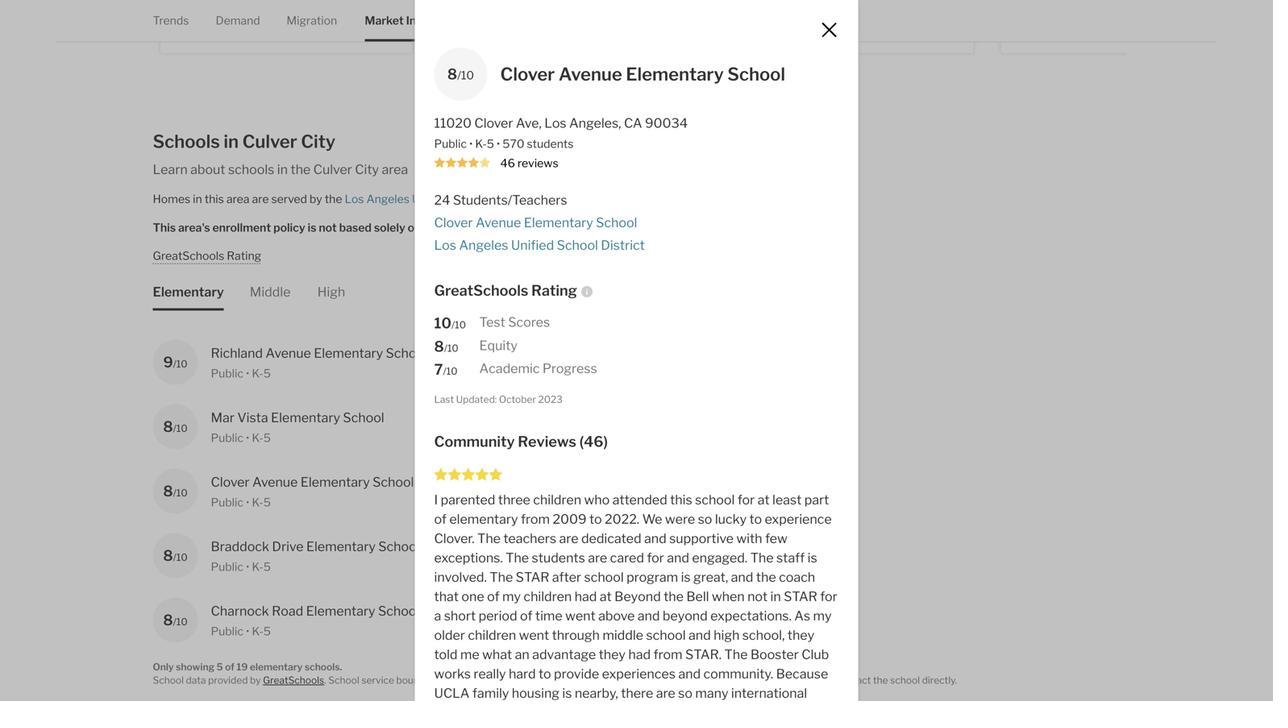 Task type: locate. For each thing, give the bounding box(es) containing it.
0 vertical spatial had
[[575, 589, 597, 605]]

public inside charnock road elementary school public • k-5
[[211, 625, 244, 639]]

k- inside richland avenue elementary school public • k-5
[[252, 367, 264, 381]]

information.
[[746, 221, 810, 235]]

elementary inside clover avenue elementary school public • k-5
[[301, 474, 370, 490]]

clover inside 24 students/teachers clover avenue elementary school los angeles unified school district
[[434, 215, 473, 230]]

high
[[714, 628, 740, 644]]

culver
[[242, 131, 297, 152], [313, 162, 352, 177], [554, 192, 588, 206]]

5 inside clover avenue elementary school public • k-5
[[264, 496, 271, 510]]

public inside richland avenue elementary school public • k-5
[[211, 367, 244, 381]]

rating up scores
[[532, 282, 577, 299]]

0 horizontal spatial at
[[600, 589, 612, 605]]

enrollment
[[213, 221, 271, 235], [678, 675, 727, 687]]

0 vertical spatial los
[[545, 115, 567, 131]]

clover up 570
[[475, 115, 513, 131]]

8 /10
[[448, 65, 474, 83], [434, 338, 459, 356], [163, 418, 188, 436], [163, 483, 188, 500], [163, 547, 188, 565], [163, 612, 188, 629]]

school down beyond
[[646, 628, 686, 644]]

academic
[[480, 361, 540, 377]]

test
[[480, 315, 506, 330]]

5 inside charnock road elementary school public • k-5
[[264, 625, 271, 639]]

/10 inside 10 /10
[[452, 319, 466, 331]]

k- down richland on the left of page
[[252, 367, 264, 381]]

46 up were
[[681, 496, 696, 510]]

angeles down this area's enrollment policy is not based solely on geography. please check the school district website for more information.
[[459, 237, 509, 253]]

a inside the i parented three children who attended this school for at least part of elementary from 2009 to 2022. we were so lucky to experience clover. the teachers are dedicated and supportive with few exceptions. the students are cared for and engaged. the staff is involved. the star after school program is great, and the coach that one of my children had at beyond the bell when not in star for a short period of time went above and beyond expectations. as my older children went through middle school and high school, they told me what an advantage they had from star. the booster club works really hard to provide experiences and community. because ucla family housing is nearby, there are so many int
[[434, 609, 441, 624]]

1 vertical spatial a
[[787, 675, 792, 687]]

richland avenue elementary school public • k-5
[[211, 345, 427, 381]]

• for mar vista elementary school
[[246, 431, 249, 445]]

ca
[[624, 115, 642, 131]]

avenue inside clover avenue elementary school public • k-5
[[252, 474, 298, 490]]

k- inside charnock road elementary school public • k-5
[[252, 625, 264, 639]]

1 horizontal spatial area
[[382, 162, 408, 177]]

2 days on market link from the left
[[718, 0, 976, 71]]

to down who
[[590, 512, 602, 528]]

3 students from the top
[[527, 496, 575, 510]]

rating 4.0 out of 5 element down 11020
[[434, 155, 491, 168]]

community
[[434, 433, 515, 451]]

1 vertical spatial by
[[250, 675, 261, 687]]

this down 'about'
[[205, 192, 224, 206]]

period
[[479, 609, 517, 624]]

• down vista on the left of page
[[246, 431, 249, 445]]

k- inside braddock drive elementary school public • k-5
[[252, 560, 264, 574]]

children up 2009
[[533, 492, 582, 508]]

2 vertical spatial 46
[[681, 496, 696, 510]]

so right the verify
[[678, 686, 693, 702]]

students inside 11020 clover ave, los angeles, ca 90034 public • k-5 • 570 students
[[527, 137, 574, 151]]

cared
[[610, 550, 644, 566]]

star up as
[[784, 589, 818, 605]]

clover down mar
[[211, 474, 250, 490]]

2 vertical spatial los
[[434, 237, 456, 253]]

1 vertical spatial greatschools rating
[[434, 282, 577, 299]]

/10 inside 9 /10
[[173, 358, 188, 370]]

1 horizontal spatial city
[[355, 162, 379, 177]]

1 vertical spatial rating 4.0 out of 5 element
[[681, 604, 746, 618]]

in down coach
[[771, 589, 781, 605]]

are down told
[[449, 675, 464, 687]]

avenue down the students/teachers
[[476, 215, 521, 230]]

0 vertical spatial they
[[788, 628, 815, 644]]

star
[[516, 570, 550, 586], [784, 589, 818, 605]]

and up when
[[731, 570, 754, 586]]

8 for mar vista elementary school
[[163, 418, 173, 436]]

1 vertical spatial los
[[345, 192, 364, 206]]

1 horizontal spatial culver
[[313, 162, 352, 177]]

0 vertical spatial elementary
[[450, 512, 518, 528]]

1 horizontal spatial greatschools
[[263, 675, 324, 687]]

24 down supportive
[[681, 560, 695, 574]]

greatschools down area's
[[153, 249, 224, 263]]

1 horizontal spatial 24
[[681, 560, 695, 574]]

unified down the 'check'
[[511, 237, 554, 253]]

4 students from the top
[[527, 560, 575, 574]]

5 for clover avenue elementary school
[[264, 496, 271, 510]]

homes
[[153, 192, 190, 206]]

avenue inside richland avenue elementary school public • k-5
[[266, 345, 311, 361]]

are down dedicated
[[588, 550, 608, 566]]

1 horizontal spatial days on market
[[454, 34, 548, 50]]

elementary inside the i parented three children who attended this school for at least part of elementary from 2009 to 2022. we were so lucky to experience clover. the teachers are dedicated and supportive with few exceptions. the students are cared for and engaged. the staff is involved. the star after school program is great, and the coach that one of my children had at beyond the bell when not in star for a short period of time went above and beyond expectations. as my older children went through middle school and high school, they told me what an advantage they had from star. the booster club works really hard to provide experiences and community. because ucla family housing is nearby, there are so many int
[[450, 512, 518, 528]]

sale
[[174, 1, 200, 17]]

they down as
[[788, 628, 815, 644]]

elementary down the students/teachers
[[524, 215, 593, 230]]

0 horizontal spatial my
[[502, 589, 521, 605]]

0 horizontal spatial elementary
[[250, 662, 303, 673]]

hard
[[509, 667, 536, 682]]

the up 'exceptions.'
[[477, 531, 501, 547]]

my up the period
[[502, 589, 521, 605]]

greatschools inside clover avenue elementary school dialog
[[434, 282, 529, 299]]

2 horizontal spatial days
[[733, 23, 763, 39]]

0 horizontal spatial greatschools
[[153, 249, 224, 263]]

at up above
[[600, 589, 612, 605]]

few
[[765, 531, 788, 547]]

8 for braddock drive elementary school
[[163, 547, 173, 565]]

2 vertical spatial greatschools
[[263, 675, 324, 687]]

/10 inside 7 /10
[[443, 366, 458, 377]]

k- down the braddock
[[252, 560, 264, 574]]

market insights link
[[365, 0, 449, 41]]

0 vertical spatial not
[[319, 221, 337, 235]]

1 horizontal spatial 46 reviews
[[681, 496, 739, 510]]

public for clover avenue elementary school
[[211, 496, 244, 510]]

0 vertical spatial 46
[[500, 156, 515, 170]]

• inside charnock road elementary school public • k-5
[[246, 625, 249, 639]]

0 vertical spatial 46 reviews
[[500, 156, 559, 170]]

• down richland on the left of page
[[246, 367, 249, 381]]

0 vertical spatial greatschools
[[153, 249, 224, 263]]

k- left 570
[[475, 137, 487, 151]]

0 vertical spatial greatschools rating
[[153, 249, 261, 263]]

children up what
[[468, 628, 516, 644]]

0 horizontal spatial star
[[516, 570, 550, 586]]

school inside the mar vista elementary school public • k-5
[[343, 410, 384, 426]]

city up based
[[355, 162, 379, 177]]

1 vertical spatial 24
[[681, 560, 695, 574]]

5 up vista on the left of page
[[264, 367, 271, 381]]

5 for mar vista elementary school
[[264, 431, 271, 445]]

involved.
[[434, 570, 487, 586]]

0 horizontal spatial city
[[301, 131, 336, 152]]

5 inside 11020 clover ave, los angeles, ca 90034 public • k-5 • 570 students
[[487, 137, 494, 151]]

migration
[[287, 14, 337, 27]]

k- for clover avenue elementary school
[[252, 496, 264, 510]]

sale to list
[[174, 1, 240, 17]]

parented
[[441, 492, 496, 508]]

from up the verify
[[654, 647, 683, 663]]

21 reviews
[[681, 625, 737, 639]]

property,
[[794, 675, 835, 687]]

mar vista elementary school public • k-5
[[211, 410, 384, 445]]

k- inside the mar vista elementary school public • k-5
[[252, 431, 264, 445]]

to left be
[[508, 675, 517, 687]]

least
[[773, 492, 802, 508]]

0 horizontal spatial culver
[[242, 131, 297, 152]]

• inside the mar vista elementary school public • k-5
[[246, 431, 249, 445]]

0 horizontal spatial 46 reviews
[[500, 156, 559, 170]]

not up expectations.
[[748, 589, 768, 605]]

0 vertical spatial rating 4.0 out of 5 element
[[434, 155, 491, 168]]

5 for charnock road elementary school
[[264, 625, 271, 639]]

avenue for clover avenue elementary school
[[559, 63, 622, 85]]

they
[[788, 628, 815, 644], [599, 647, 626, 663]]

students down the time
[[527, 625, 575, 639]]

learn
[[153, 162, 188, 177]]

list
[[382, 1, 399, 17]]

had up experiences
[[629, 647, 651, 663]]

478
[[527, 539, 551, 555]]

dedicated
[[582, 531, 642, 547]]

elementary for richland avenue elementary school public • k-5
[[314, 345, 383, 361]]

1 vertical spatial 46 reviews
[[681, 496, 739, 510]]

5 for richland avenue elementary school
[[264, 367, 271, 381]]

days
[[371, 23, 399, 39]]

0 vertical spatial a
[[434, 609, 441, 624]]

public down charnock
[[211, 625, 244, 639]]

last
[[434, 394, 454, 406]]

1 horizontal spatial rating 4.0 out of 5 element
[[681, 604, 746, 618]]

and down we
[[644, 531, 667, 547]]

short
[[444, 609, 476, 624]]

the
[[291, 162, 311, 177], [325, 192, 342, 206], [558, 221, 575, 235], [756, 570, 776, 586], [664, 589, 684, 605], [873, 675, 888, 687]]

last updated: october 2023
[[434, 394, 563, 406]]

0 horizontal spatial had
[[575, 589, 597, 605]]

this inside the i parented three children who attended this school for at least part of elementary from 2009 to 2022. we were so lucky to experience clover. the teachers are dedicated and supportive with few exceptions. the students are cared for and engaged. the staff is involved. the star after school program is great, and the coach that one of my children had at beyond the bell when not in star for a short period of time went above and beyond expectations. as my older children went through middle school and high school, they told me what an advantage they had from star. the booster club works really hard to provide experiences and community. because ucla family housing is nearby, there are so many int
[[670, 492, 693, 508]]

public down mar
[[211, 431, 244, 445]]

at left the least
[[758, 492, 770, 508]]

exceptions.
[[434, 550, 503, 566]]

students up 2009
[[527, 496, 575, 510]]

8 /10 for mar vista elementary school
[[163, 418, 188, 436]]

2 vertical spatial city
[[590, 192, 611, 206]]

elementary down mar vista elementary school button
[[301, 474, 370, 490]]

unified inside 24 students/teachers clover avenue elementary school los angeles unified school district
[[511, 237, 554, 253]]

public for mar vista elementary school
[[211, 431, 244, 445]]

24 for 24 reviews
[[681, 560, 695, 574]]

older
[[434, 628, 465, 644]]

9% under list
[[321, 1, 399, 17]]

los
[[545, 115, 567, 131], [345, 192, 364, 206], [434, 237, 456, 253]]

star.
[[686, 647, 722, 663]]

clover inside clover avenue elementary school public • k-5
[[211, 474, 250, 490]]

1 horizontal spatial at
[[758, 492, 770, 508]]

1 horizontal spatial not
[[748, 589, 768, 605]]

culver city unified school district link
[[554, 192, 731, 206]]

supportive
[[670, 531, 734, 547]]

elementary up greatschools link
[[250, 662, 303, 673]]

verify
[[651, 675, 676, 687]]

5 students from the top
[[527, 625, 575, 639]]

reference
[[569, 675, 613, 687]]

public inside the mar vista elementary school public • k-5
[[211, 431, 244, 445]]

0 vertical spatial from
[[521, 512, 550, 528]]

clover avenue elementary school public • k-5
[[211, 474, 414, 510]]

directly.
[[922, 675, 958, 687]]

0 vertical spatial 24
[[434, 192, 450, 208]]

braddock drive elementary school public • k-5
[[211, 539, 420, 574]]

• down the braddock
[[246, 560, 249, 574]]

district up more
[[692, 192, 731, 206]]

0 vertical spatial enrollment
[[213, 221, 271, 235]]

charnock road elementary school public • k-5
[[211, 604, 420, 639]]

public for charnock road elementary school
[[211, 625, 244, 639]]

0 horizontal spatial district
[[491, 192, 529, 206]]

rating 4.0 out of 5 element
[[434, 155, 491, 168], [681, 604, 746, 618]]

0 horizontal spatial rating 4.0 out of 5 element
[[434, 155, 491, 168]]

elementary down high
[[314, 345, 383, 361]]

not
[[319, 221, 337, 235], [748, 589, 768, 605]]

children up the time
[[524, 589, 572, 605]]

of down i
[[434, 512, 447, 528]]

k- down vista on the left of page
[[252, 431, 264, 445]]

• for richland avenue elementary school
[[246, 367, 249, 381]]

greatschools rating
[[153, 249, 261, 263], [434, 282, 577, 299]]

1 vertical spatial students
[[532, 550, 585, 566]]

0 horizontal spatial greatschools rating
[[153, 249, 261, 263]]

students down 478
[[527, 560, 575, 574]]

5 inside braddock drive elementary school public • k-5
[[264, 560, 271, 574]]

9%
[[321, 1, 341, 17]]

8 /10 for clover avenue elementary school
[[163, 483, 188, 500]]

0 horizontal spatial days on market link
[[438, 0, 695, 71]]

enrollment left policy
[[213, 221, 271, 235]]

public inside braddock drive elementary school public • k-5
[[211, 560, 244, 574]]

elementary down parented
[[450, 512, 518, 528]]

0 horizontal spatial days on market
[[174, 23, 267, 39]]

days on market link
[[438, 0, 695, 71], [718, 0, 976, 71]]

clover inside 11020 clover ave, los angeles, ca 90034 public • k-5 • 570 students
[[475, 115, 513, 131]]

migration link
[[287, 0, 337, 41]]

24 students/teachers clover avenue elementary school los angeles unified school district
[[434, 192, 645, 253]]

teachers
[[504, 531, 557, 547]]

is right policy
[[308, 221, 317, 235]]

unified up geography.
[[412, 192, 450, 206]]

1 horizontal spatial angeles
[[459, 237, 509, 253]]

elementary inside charnock road elementary school public • k-5
[[306, 604, 375, 619]]

2 vertical spatial culver
[[554, 192, 588, 206]]

• up the braddock
[[246, 496, 249, 510]]

days on market
[[174, 23, 267, 39], [733, 23, 827, 39], [454, 34, 548, 50]]

school data provided by greatschools . school service boundaries are intended to be used as reference only. to verify enrollment eligibility for a property, contact the school directly.
[[153, 675, 958, 687]]

avenue up angeles,
[[559, 63, 622, 85]]

1 horizontal spatial los
[[434, 237, 456, 253]]

not left based
[[319, 221, 337, 235]]

1 horizontal spatial unified
[[511, 237, 554, 253]]

1 horizontal spatial went
[[566, 609, 596, 624]]

k- up the braddock
[[252, 496, 264, 510]]

• inside clover avenue elementary school public • k-5
[[246, 496, 249, 510]]

schools
[[228, 162, 275, 177]]

los inside 24 students/teachers clover avenue elementary school los angeles unified school district
[[434, 237, 456, 253]]

los angeles unified school district link
[[345, 192, 529, 206], [434, 237, 645, 256]]

1 vertical spatial elementary
[[250, 662, 303, 673]]

0 vertical spatial children
[[533, 492, 582, 508]]

0 horizontal spatial from
[[521, 512, 550, 528]]

7
[[434, 361, 443, 379]]

rating up middle element
[[227, 249, 261, 263]]

coach
[[779, 570, 816, 586]]

for
[[699, 221, 714, 235], [738, 492, 755, 508], [647, 550, 664, 566], [820, 589, 838, 605], [772, 675, 785, 687]]

478 students
[[527, 539, 575, 574]]

1 vertical spatial not
[[748, 589, 768, 605]]

unified up district
[[614, 192, 651, 206]]

1 vertical spatial angeles
[[459, 237, 509, 253]]

1 days on market link from the left
[[438, 0, 695, 71]]

1 horizontal spatial rating
[[532, 282, 577, 299]]

0 horizontal spatial this
[[205, 192, 224, 206]]

city up clover avenue elementary school link
[[590, 192, 611, 206]]

are left served
[[252, 192, 269, 206]]

policy
[[274, 221, 305, 235]]

k-
[[475, 137, 487, 151], [252, 367, 264, 381], [252, 431, 264, 445], [252, 496, 264, 510], [252, 560, 264, 574], [252, 625, 264, 639]]

1 horizontal spatial star
[[784, 589, 818, 605]]

is
[[308, 221, 317, 235], [808, 550, 818, 566], [681, 570, 691, 586], [562, 686, 572, 702]]

district inside 24 students/teachers clover avenue elementary school los angeles unified school district
[[601, 237, 645, 253]]

the up based
[[325, 192, 342, 206]]

culver up based
[[313, 162, 352, 177]]

1 vertical spatial culver
[[313, 162, 352, 177]]

from up teachers
[[521, 512, 550, 528]]

1 horizontal spatial enrollment
[[678, 675, 727, 687]]

city up learn about schools in the culver city area
[[301, 131, 336, 152]]

braddock drive elementary school button
[[211, 537, 433, 557]]

24 for 24 students/teachers clover avenue elementary school los angeles unified school district
[[434, 192, 450, 208]]

0 vertical spatial by
[[310, 192, 322, 206]]

elementary inside braddock drive elementary school public • k-5
[[306, 539, 376, 555]]

elementary right the drive
[[306, 539, 376, 555]]

school inside braddock drive elementary school public • k-5
[[378, 539, 420, 555]]

1 students from the top
[[527, 367, 575, 381]]

k- inside clover avenue elementary school public • k-5
[[252, 496, 264, 510]]

los inside 11020 clover ave, los angeles, ca 90034 public • k-5 • 570 students
[[545, 115, 567, 131]]

rating 5.0 out of 5 element
[[681, 540, 746, 554]]

public inside clover avenue elementary school public • k-5
[[211, 496, 244, 510]]

booster
[[751, 647, 799, 663]]

0 horizontal spatial went
[[519, 628, 549, 644]]

area's
[[178, 221, 210, 235]]

1 vertical spatial area
[[227, 192, 250, 206]]

11020 clover ave, los angeles, ca 90034 public • k-5 • 570 students
[[434, 115, 688, 151]]

1 vertical spatial rating
[[532, 282, 577, 299]]

greatschools down schools.
[[263, 675, 324, 687]]

• inside braddock drive elementary school public • k-5
[[246, 560, 249, 574]]

school inside richland avenue elementary school public • k-5
[[386, 345, 427, 361]]

1 vertical spatial los angeles unified school district link
[[434, 237, 645, 256]]

homes in this area are served by the los angeles unified school district and culver city unified school district
[[153, 192, 731, 206]]

elementary inside richland avenue elementary school public • k-5
[[314, 345, 383, 361]]

• inside richland avenue elementary school public • k-5
[[246, 367, 249, 381]]

• down charnock
[[246, 625, 249, 639]]

schools in culver city
[[153, 131, 336, 152]]

0 vertical spatial this
[[205, 192, 224, 206]]

2 horizontal spatial greatschools
[[434, 282, 529, 299]]

this
[[153, 221, 176, 235]]

0 vertical spatial city
[[301, 131, 336, 152]]

k- for braddock drive elementary school
[[252, 560, 264, 574]]

market
[[365, 14, 404, 27], [224, 23, 267, 39], [784, 23, 827, 39], [504, 34, 548, 50]]

expectations.
[[711, 609, 792, 624]]

1 vertical spatial 46
[[584, 433, 604, 451]]

after
[[552, 570, 582, 586]]

public down the braddock
[[211, 560, 244, 574]]

•
[[469, 137, 473, 151], [497, 137, 500, 151], [246, 367, 249, 381], [246, 431, 249, 445], [246, 496, 249, 510], [246, 560, 249, 574], [246, 625, 249, 639]]

• for braddock drive elementary school
[[246, 560, 249, 574]]

high element
[[318, 264, 345, 311]]

1 horizontal spatial by
[[310, 192, 322, 206]]

5 down vista on the left of page
[[264, 431, 271, 445]]

reviews down 570
[[518, 156, 559, 170]]

schools.
[[305, 662, 342, 673]]

avenue inside 24 students/teachers clover avenue elementary school los angeles unified school district
[[476, 215, 521, 230]]

district up please
[[491, 192, 529, 206]]

elementary inside the mar vista elementary school public • k-5
[[271, 410, 340, 426]]

k- for richland avenue elementary school
[[252, 367, 264, 381]]

in up served
[[277, 162, 288, 177]]

5 inside richland avenue elementary school public • k-5
[[264, 367, 271, 381]]

24 inside 24 students/teachers clover avenue elementary school los angeles unified school district
[[434, 192, 450, 208]]

0 horizontal spatial area
[[227, 192, 250, 206]]

5 inside the mar vista elementary school public • k-5
[[264, 431, 271, 445]]

k- for charnock road elementary school
[[252, 625, 264, 639]]

city
[[301, 131, 336, 152], [355, 162, 379, 177], [590, 192, 611, 206]]

)
[[604, 433, 608, 451]]

children
[[533, 492, 582, 508], [524, 589, 572, 605], [468, 628, 516, 644]]

went up an
[[519, 628, 549, 644]]

1 horizontal spatial days on market link
[[718, 0, 976, 71]]

0 horizontal spatial by
[[250, 675, 261, 687]]



Task type: vqa. For each thing, say whether or not it's contained in the screenshot.
the leftmost pm
no



Task type: describe. For each thing, give the bounding box(es) containing it.
8 for clover avenue elementary school
[[163, 483, 173, 500]]

elementary for charnock road elementary school public • k-5
[[306, 604, 375, 619]]

told
[[434, 647, 458, 663]]

family
[[473, 686, 509, 702]]

not inside the i parented three children who attended this school for at least part of elementary from 2009 to 2022. we were so lucky to experience clover. the teachers are dedicated and supportive with few exceptions. the students are cared for and engaged. the staff is involved. the star after school program is great, and the coach that one of my children had at beyond the bell when not in star for a short period of time went above and beyond expectations. as my older children went through middle school and high school, they told me what an advantage they had from star. the booster club works really hard to provide experiences and community. because ucla family housing is nearby, there are so many int
[[748, 589, 768, 605]]

0 horizontal spatial they
[[599, 647, 626, 663]]

and down supportive
[[667, 550, 690, 566]]

the right contact
[[873, 675, 888, 687]]

through
[[552, 628, 600, 644]]

i parented three children who attended this school for at least part of elementary from 2009 to 2022. we were so lucky to experience clover. the teachers are dedicated and supportive with few exceptions. the students are cared for and engaged. the staff is involved. the star after school program is great, and the coach that one of my children had at beyond the bell when not in star for a short period of time went above and beyond expectations. as my older children went through middle school and high school, they told me what an advantage they had from star. the booster club works really hard to provide experiences and community. because ucla family housing is nearby, there are so many int
[[434, 492, 838, 702]]

insights
[[406, 14, 449, 27]]

0 horizontal spatial angeles
[[367, 192, 410, 206]]

rating inside clover avenue elementary school dialog
[[532, 282, 577, 299]]

charnock
[[211, 604, 269, 619]]

public for braddock drive elementary school
[[211, 560, 244, 574]]

school left directly.
[[891, 675, 920, 687]]

rating 4.0 out of 5 element inside clover avenue elementary school dialog
[[434, 155, 491, 168]]

for left more
[[699, 221, 714, 235]]

0 vertical spatial went
[[566, 609, 596, 624]]

time
[[535, 609, 563, 624]]

trends
[[153, 14, 189, 27]]

clover avenue elementary school link
[[434, 215, 638, 234]]

be
[[519, 675, 531, 687]]

9
[[163, 353, 173, 371]]

updated:
[[456, 394, 497, 406]]

beyond
[[663, 609, 708, 624]]

avenue for richland avenue elementary school public • k-5
[[266, 345, 311, 361]]

public inside 11020 clover ave, los angeles, ca 90034 public • k-5 • 570 students
[[434, 137, 467, 151]]

elementary for mar vista elementary school public • k-5
[[271, 410, 340, 426]]

the down with
[[751, 550, 774, 566]]

progress
[[543, 361, 597, 377]]

elementary element
[[153, 264, 224, 311]]

academic progress
[[480, 361, 597, 377]]

• for clover avenue elementary school
[[246, 496, 249, 510]]

attended
[[613, 492, 668, 508]]

elementary for braddock drive elementary school public • k-5
[[306, 539, 376, 555]]

students inside the i parented three children who attended this school for at least part of elementary from 2009 to 2022. we were so lucky to experience clover. the teachers are dedicated and supportive with few exceptions. the students are cared for and engaged. the staff is involved. the star after school program is great, and the coach that one of my children had at beyond the bell when not in star for a short period of time went above and beyond expectations. as my older children went through middle school and high school, they told me what an advantage they had from star. the booster club works really hard to provide experiences and community. because ucla family housing is nearby, there are so many int
[[532, 550, 585, 566]]

service
[[362, 675, 394, 687]]

as
[[557, 675, 567, 687]]

0 horizontal spatial unified
[[412, 192, 450, 206]]

2 vertical spatial children
[[468, 628, 516, 644]]

1 horizontal spatial so
[[698, 512, 713, 528]]

0 horizontal spatial los
[[345, 192, 364, 206]]

staff
[[777, 550, 805, 566]]

reviews inside clover avenue elementary school dialog
[[518, 156, 559, 170]]

2 horizontal spatial district
[[692, 192, 731, 206]]

geography.
[[424, 221, 483, 235]]

343 students
[[527, 604, 575, 639]]

0 vertical spatial star
[[516, 570, 550, 586]]

because
[[776, 667, 829, 682]]

1 horizontal spatial a
[[787, 675, 792, 687]]

avenue for clover avenue elementary school public • k-5
[[252, 474, 298, 490]]

570
[[503, 137, 525, 151]]

0 horizontal spatial enrollment
[[213, 221, 271, 235]]

based
[[339, 221, 372, 235]]

october
[[499, 394, 536, 406]]

data
[[186, 675, 206, 687]]

8 /10 for charnock road elementary school
[[163, 612, 188, 629]]

ave,
[[516, 115, 542, 131]]

are right to
[[656, 686, 676, 702]]

to left list
[[202, 1, 215, 17]]

2 horizontal spatial days on market
[[733, 23, 827, 39]]

2 horizontal spatial 46
[[681, 496, 696, 510]]

clover up ave,
[[500, 63, 555, 85]]

high
[[318, 284, 345, 300]]

.
[[324, 675, 326, 687]]

only
[[153, 662, 174, 673]]

experiences
[[602, 667, 676, 682]]

k- for mar vista elementary school
[[252, 431, 264, 445]]

90034
[[645, 115, 688, 131]]

are down 2009
[[559, 531, 579, 547]]

10 /10
[[434, 315, 466, 332]]

reviews up lucky
[[698, 496, 739, 510]]

is down provide
[[562, 686, 572, 702]]

1 vertical spatial at
[[600, 589, 612, 605]]

intended
[[466, 675, 506, 687]]

0 vertical spatial area
[[382, 162, 408, 177]]

program
[[627, 570, 678, 586]]

eligibility
[[729, 675, 769, 687]]

(
[[580, 433, 584, 451]]

in up the schools
[[224, 131, 239, 152]]

the down teachers
[[506, 550, 529, 566]]

is right staff
[[808, 550, 818, 566]]

beyond
[[615, 589, 661, 605]]

to left as
[[539, 667, 551, 682]]

above
[[599, 609, 635, 624]]

with
[[737, 531, 763, 547]]

the down 'exceptions.'
[[490, 570, 513, 586]]

1 horizontal spatial my
[[813, 609, 832, 624]]

in right homes
[[193, 192, 202, 206]]

website
[[655, 221, 696, 235]]

students/teachers
[[453, 192, 567, 208]]

of left the 19
[[225, 662, 235, 673]]

1 vertical spatial went
[[519, 628, 549, 644]]

richland
[[211, 345, 263, 361]]

the right the 'check'
[[558, 221, 575, 235]]

2 horizontal spatial unified
[[614, 192, 651, 206]]

elementary for clover avenue elementary school public • k-5
[[301, 474, 370, 490]]

5 for braddock drive elementary school
[[264, 560, 271, 574]]

5 up the provided on the left bottom
[[217, 662, 223, 673]]

who
[[584, 492, 610, 508]]

scores
[[508, 315, 550, 330]]

elementary down area's
[[153, 284, 224, 300]]

and up clover avenue elementary school link
[[532, 192, 551, 206]]

and down star.
[[679, 667, 701, 682]]

1 horizontal spatial 46
[[584, 433, 604, 451]]

the up beyond
[[664, 589, 684, 605]]

11020
[[434, 115, 472, 131]]

experience
[[765, 512, 832, 528]]

9 /10
[[163, 353, 188, 371]]

nearby,
[[575, 686, 618, 702]]

club
[[802, 647, 829, 663]]

clover avenue elementary school dialog
[[415, 0, 859, 702]]

for up program
[[647, 550, 664, 566]]

mar vista elementary school button
[[211, 408, 433, 428]]

to up with
[[750, 512, 762, 528]]

greatschools rating inside clover avenue elementary school dialog
[[434, 282, 577, 299]]

is up bell
[[681, 570, 691, 586]]

one
[[462, 589, 484, 605]]

for up club
[[820, 589, 838, 605]]

middle
[[250, 284, 291, 300]]

the up served
[[291, 162, 311, 177]]

los angeles unified school district link inside clover avenue elementary school dialog
[[434, 237, 645, 256]]

0 vertical spatial at
[[758, 492, 770, 508]]

46 reviews inside clover avenue elementary school dialog
[[500, 156, 559, 170]]

8 for charnock road elementary school
[[163, 612, 173, 629]]

bell
[[687, 589, 709, 605]]

please
[[486, 221, 521, 235]]

great,
[[694, 570, 729, 586]]

0 vertical spatial culver
[[242, 131, 297, 152]]

drive
[[272, 539, 304, 555]]

school left district
[[578, 221, 613, 235]]

for up lucky
[[738, 492, 755, 508]]

2 students from the top
[[527, 431, 575, 445]]

angeles inside 24 students/teachers clover avenue elementary school los angeles unified school district
[[459, 237, 509, 253]]

19
[[237, 662, 248, 673]]

and down beyond
[[638, 609, 660, 624]]

the left coach
[[756, 570, 776, 586]]

of left the time
[[520, 609, 533, 624]]

0 vertical spatial los angeles unified school district link
[[345, 192, 529, 206]]

73 days
[[352, 23, 399, 39]]

elementary for clover avenue elementary school
[[626, 63, 724, 85]]

trends link
[[153, 0, 189, 41]]

school down the cared
[[584, 570, 624, 586]]

2 horizontal spatial city
[[590, 192, 611, 206]]

• for charnock road elementary school
[[246, 625, 249, 639]]

school inside clover avenue elementary school public • k-5
[[373, 474, 414, 490]]

public for richland avenue elementary school
[[211, 367, 244, 381]]

in inside the i parented three children who attended this school for at least part of elementary from 2009 to 2022. we were so lucky to experience clover. the teachers are dedicated and supportive with few exceptions. the students are cared for and engaged. the staff is involved. the star after school program is great, and the coach that one of my children had at beyond the bell when not in star for a short period of time went above and beyond expectations. as my older children went through middle school and high school, they told me what an advantage they had from star. the booster club works really hard to provide experiences and community. because ucla family housing is nearby, there are so many int
[[771, 589, 781, 605]]

• down 11020
[[469, 137, 473, 151]]

1 horizontal spatial days
[[454, 34, 484, 50]]

1 vertical spatial children
[[524, 589, 572, 605]]

road
[[272, 604, 303, 619]]

for down booster
[[772, 675, 785, 687]]

an
[[515, 647, 530, 663]]

district
[[615, 221, 652, 235]]

i
[[434, 492, 438, 508]]

0 horizontal spatial so
[[678, 686, 693, 702]]

learn about schools in the culver city area
[[153, 162, 408, 177]]

the up community. on the bottom
[[725, 647, 748, 663]]

part
[[805, 492, 829, 508]]

reviews up star.
[[696, 625, 737, 639]]

provided
[[208, 675, 248, 687]]

elementary inside 24 students/teachers clover avenue elementary school los angeles unified school district
[[524, 215, 593, 230]]

test scores
[[480, 315, 550, 330]]

0 vertical spatial rating
[[227, 249, 261, 263]]

reviews down rating 5.0 out of 5 element
[[698, 560, 739, 574]]

1 horizontal spatial they
[[788, 628, 815, 644]]

middle element
[[250, 264, 291, 311]]

what
[[482, 647, 512, 663]]

• left 570
[[497, 137, 500, 151]]

three
[[498, 492, 531, 508]]

school up lucky
[[695, 492, 735, 508]]

demand
[[216, 14, 260, 27]]

2022.
[[605, 512, 640, 528]]

really
[[474, 667, 506, 682]]

and up star.
[[689, 628, 711, 644]]

reviews
[[518, 433, 577, 451]]

school inside charnock road elementary school public • k-5
[[378, 604, 420, 619]]

1 vertical spatial from
[[654, 647, 683, 663]]

of up the period
[[487, 589, 500, 605]]

many
[[696, 686, 729, 702]]

k- inside 11020 clover ave, los angeles, ca 90034 public • k-5 • 570 students
[[475, 137, 487, 151]]

1 vertical spatial star
[[784, 589, 818, 605]]

under
[[344, 1, 379, 17]]

0 horizontal spatial not
[[319, 221, 337, 235]]

as
[[795, 609, 811, 624]]

provide
[[554, 667, 599, 682]]

1 horizontal spatial had
[[629, 647, 651, 663]]

8 /10 for braddock drive elementary school
[[163, 547, 188, 565]]

contact
[[837, 675, 871, 687]]

24 reviews
[[681, 560, 739, 574]]

1 vertical spatial enrollment
[[678, 675, 727, 687]]

0 horizontal spatial days
[[174, 23, 203, 39]]



